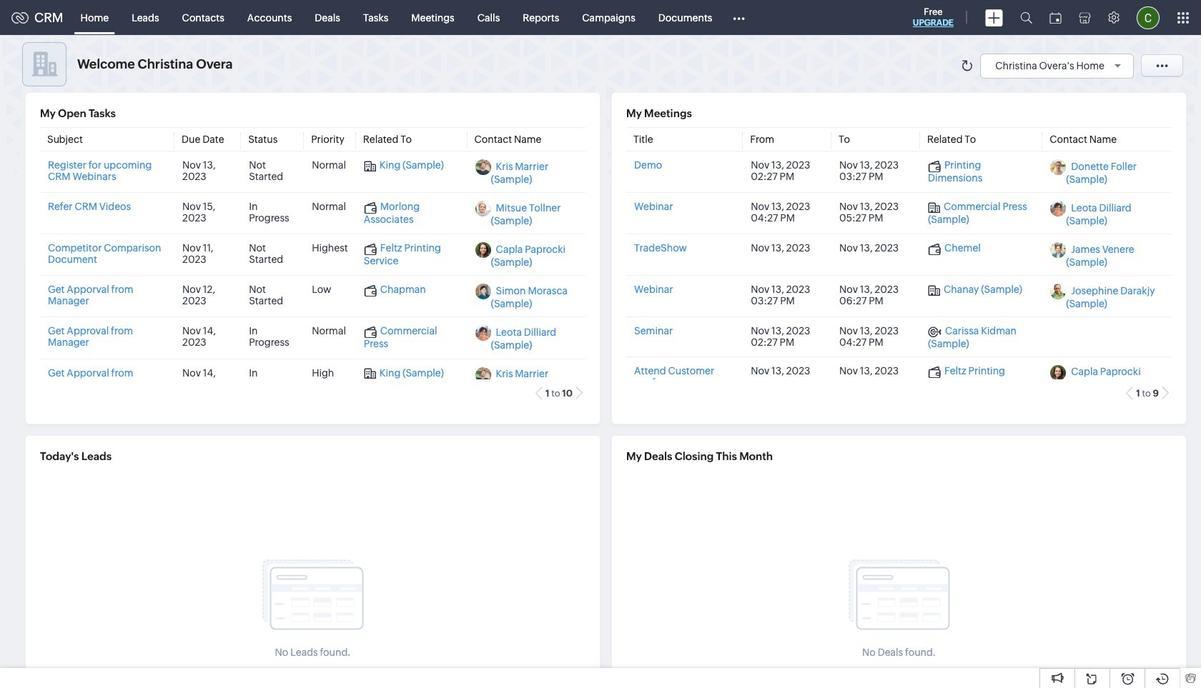 Task type: describe. For each thing, give the bounding box(es) containing it.
calendar image
[[1050, 12, 1062, 23]]

profile image
[[1137, 6, 1160, 29]]

logo image
[[11, 12, 29, 23]]

create menu image
[[986, 9, 1003, 26]]

Other Modules field
[[724, 6, 755, 29]]



Task type: locate. For each thing, give the bounding box(es) containing it.
profile element
[[1129, 0, 1169, 35]]

search image
[[1021, 11, 1033, 24]]

search element
[[1012, 0, 1041, 35]]

create menu element
[[977, 0, 1012, 35]]



Task type: vqa. For each thing, say whether or not it's contained in the screenshot.
Profile element
yes



